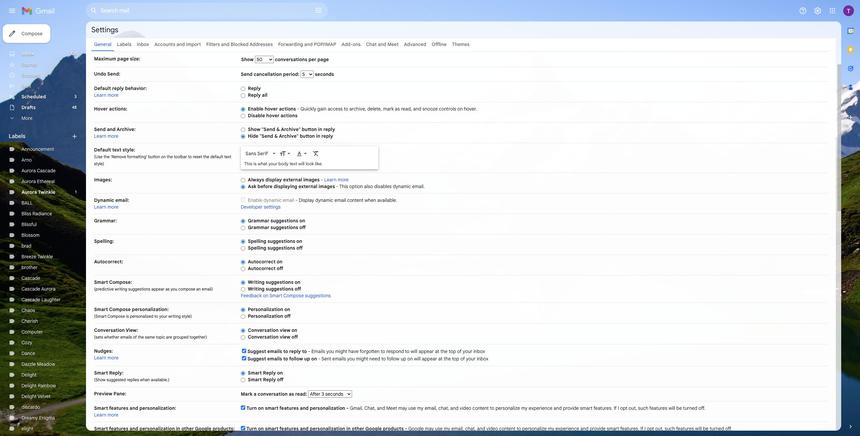 Task type: locate. For each thing, give the bounding box(es) containing it.
autocorrect down autocorrect on
[[248, 265, 276, 272]]

learn more link down preview
[[94, 412, 119, 418]]

external down the always display external images - learn more
[[299, 183, 317, 190]]

1 enable from the top
[[248, 106, 263, 112]]

archive"
[[281, 126, 301, 132], [279, 133, 299, 139]]

0 vertical spatial chat,
[[439, 405, 449, 411]]

2 personalization from the top
[[248, 313, 283, 319]]

writing up the are
[[168, 314, 181, 319]]

ethereal
[[37, 178, 55, 184]]

suggestions
[[271, 218, 298, 224], [271, 224, 298, 231], [268, 238, 295, 244], [268, 245, 295, 251], [266, 279, 294, 285], [266, 286, 294, 292], [128, 287, 150, 292], [305, 293, 331, 299]]

rainbow
[[38, 383, 56, 389]]

delight link
[[22, 372, 37, 378]]

read,
[[401, 106, 412, 112]]

Search mail text field
[[101, 7, 296, 14]]

0 vertical spatial archive"
[[281, 126, 301, 132]]

formatting options toolbar
[[243, 147, 376, 160]]

1 horizontal spatial inbox
[[137, 41, 149, 47]]

learn down preview
[[94, 412, 106, 418]]

turn on smart features and personalization in other google products - google may use my email, chat, and video content to personalize my experience and provide smart features. if i opt out, such features will be turned off.
[[246, 426, 732, 432]]

2 autocorrect from the top
[[248, 265, 276, 272]]

default inside default reply behavior: learn more
[[94, 85, 111, 91]]

None search field
[[86, 3, 328, 19]]

cascade down brother
[[22, 275, 40, 281]]

0 vertical spatial be
[[677, 405, 682, 411]]

option
[[349, 183, 363, 190]]

cascade up ethereal
[[37, 168, 56, 174]]

1 vertical spatial when
[[140, 377, 150, 382]]

inbox up starred
[[22, 51, 34, 57]]

dynamic
[[393, 183, 411, 190], [264, 197, 282, 203], [315, 197, 333, 203]]

1 vertical spatial writing
[[168, 314, 181, 319]]

1 vertical spatial inbox
[[22, 51, 34, 57]]

smart inside smart features and personalization: learn more
[[94, 405, 108, 411]]

default for (use
[[94, 147, 111, 153]]

inbox
[[137, 41, 149, 47], [22, 51, 34, 57]]

2 vertical spatial button
[[148, 154, 160, 159]]

conversation for conversation view off
[[248, 334, 279, 340]]

your inside smart compose personalization: (smart compose is personalized to your writing style)
[[159, 314, 167, 319]]

aurora up 'aurora twinkle'
[[22, 178, 36, 184]]

conversation down conversation view on
[[248, 334, 279, 340]]

writing up feedback
[[248, 286, 265, 292]]

turn right products: at the bottom of the page
[[246, 426, 257, 432]]

Hide "Send & Archive" button in reply radio
[[241, 134, 245, 139]]

dreamy
[[22, 415, 38, 421]]

1 email from the left
[[283, 197, 294, 203]]

ask before displaying external images - this option also disables dynamic email.
[[248, 183, 425, 190]]

aurora down arno link
[[22, 168, 36, 174]]

labels
[[117, 41, 131, 47], [9, 133, 25, 140]]

0 horizontal spatial turned
[[683, 405, 697, 411]]

arno link
[[22, 157, 32, 163]]

formatting'
[[127, 154, 147, 159]]

spelling right spelling suggestions on radio
[[248, 238, 266, 244]]

this left the option
[[339, 183, 348, 190]]

learn more link down archive: on the left top
[[94, 133, 119, 139]]

the
[[104, 154, 110, 159], [167, 154, 173, 159], [203, 154, 209, 159], [138, 335, 144, 340], [441, 348, 448, 355], [444, 356, 451, 362]]

smart reply on
[[248, 370, 283, 376]]

follow down respond
[[387, 356, 400, 362]]

conversation view on
[[248, 327, 297, 333]]

1 horizontal spatial you
[[326, 348, 334, 355]]

snooze
[[423, 106, 438, 112]]

learn more link for send and archive:
[[94, 133, 119, 139]]

page right per at the left top of page
[[318, 56, 329, 63]]

- inside enable dynamic email - display dynamic email content when available. developer settings
[[295, 197, 298, 203]]

off for conversation view on
[[292, 334, 298, 340]]

2 horizontal spatial as
[[395, 106, 400, 112]]

emails down view:
[[120, 335, 132, 340]]

smart features and personalization in other google products:
[[94, 426, 235, 432]]

might
[[335, 348, 347, 355], [356, 356, 368, 362]]

conversation inside conversation view: (sets whether emails of the same topic are grouped together)
[[94, 327, 125, 333]]

cascade for cascade laughter
[[22, 297, 40, 303]]

i
[[618, 405, 619, 411], [645, 426, 646, 432]]

meet up products
[[386, 405, 397, 411]]

personalization: inside smart compose personalization: (smart compose is personalized to your writing style)
[[132, 306, 169, 313]]

0 horizontal spatial content
[[347, 197, 363, 203]]

1 horizontal spatial dynamic
[[315, 197, 333, 203]]

1 vertical spatial send
[[94, 126, 106, 132]]

your
[[269, 161, 277, 167], [159, 314, 167, 319], [463, 348, 472, 355], [466, 356, 476, 362]]

will
[[298, 161, 305, 167], [411, 348, 417, 355], [414, 356, 421, 362], [669, 405, 675, 411], [695, 426, 702, 432]]

learn more link down dynamic
[[94, 204, 119, 210]]

0 horizontal spatial personalize
[[496, 405, 520, 411]]

as left read: on the left
[[289, 391, 294, 397]]

learn down nudges:
[[94, 355, 106, 361]]

writing
[[115, 287, 127, 292], [168, 314, 181, 319]]

2 delight from the top
[[22, 383, 37, 389]]

ons
[[353, 41, 361, 47]]

1 vertical spatial autocorrect
[[248, 265, 276, 272]]

default down undo
[[94, 85, 111, 91]]

features inside smart features and personalization: learn more
[[109, 405, 128, 411]]

maximum
[[94, 56, 116, 62]]

might left have
[[335, 348, 347, 355]]

reply
[[112, 85, 124, 91], [324, 126, 335, 132], [322, 133, 333, 139], [289, 348, 301, 355]]

grammar suggestions off
[[248, 224, 306, 231]]

personalization for turn on smart features and personalization in other google products -
[[310, 426, 345, 432]]

google right products
[[408, 426, 424, 432]]

archive" down show "send & archive" button in reply
[[279, 133, 299, 139]]

0 horizontal spatial when
[[140, 377, 150, 382]]

style) down (use
[[94, 161, 104, 166]]

0 vertical spatial at
[[435, 348, 439, 355]]

scheduled link
[[22, 94, 46, 100]]

grammar for grammar suggestions on
[[248, 218, 269, 224]]

0 vertical spatial personalization:
[[132, 306, 169, 313]]

when down also on the top of the page
[[365, 197, 376, 203]]

text right body
[[290, 161, 297, 167]]

archive,
[[349, 106, 366, 112]]

1 vertical spatial email,
[[452, 426, 464, 432]]

google left products
[[365, 426, 382, 432]]

aurora for aurora ethereal
[[22, 178, 36, 184]]

labels up maximum page size:
[[117, 41, 131, 47]]

aurora up laughter
[[41, 286, 56, 292]]

delight for delight rainbow
[[22, 383, 37, 389]]

advanced search options image
[[312, 4, 325, 17]]

this
[[244, 161, 252, 167], [339, 183, 348, 190]]

labels down the more
[[9, 133, 25, 140]]

personalization: inside smart features and personalization: learn more
[[139, 405, 176, 411]]

developer settings link
[[241, 204, 281, 210]]

1 vertical spatial labels
[[9, 133, 25, 140]]

view down conversation view on
[[280, 334, 290, 340]]

archive" for hide
[[279, 133, 299, 139]]

1 vertical spatial archive"
[[279, 133, 299, 139]]

labels navigation
[[0, 22, 86, 436]]

gmail,
[[350, 405, 363, 411]]

conversations per page
[[274, 56, 329, 63]]

default up (use
[[94, 147, 111, 153]]

0 horizontal spatial email
[[283, 197, 294, 203]]

reply
[[248, 85, 261, 91], [248, 92, 261, 98], [263, 370, 276, 376], [263, 377, 276, 383]]

style) inside the default text style: (use the 'remove formatting' button on the toolbar to reset the default text style)
[[94, 161, 104, 166]]

1 delight from the top
[[22, 372, 37, 378]]

style:
[[123, 147, 135, 153]]

3 delight from the top
[[22, 394, 37, 400]]

undo send:
[[94, 71, 120, 77]]

when inside smart reply: (show suggested replies when available.)
[[140, 377, 150, 382]]

2 grammar from the top
[[248, 224, 269, 231]]

1 other from the left
[[181, 426, 194, 432]]

0 vertical spatial email,
[[425, 405, 437, 411]]

0 horizontal spatial text
[[112, 147, 121, 153]]

personalization: up smart features and personalization in other google products:
[[139, 405, 176, 411]]

suggest emails to follow up on - sent emails you might need to follow up on will appear at the top of your inbox
[[247, 356, 489, 362]]

2 default from the top
[[94, 147, 111, 153]]

twinkle right breeze
[[37, 254, 53, 260]]

more inside send and archive: learn more
[[108, 133, 119, 139]]

show up hide at the top of page
[[248, 126, 260, 132]]

- left quickly
[[297, 106, 299, 112]]

0 vertical spatial show
[[241, 56, 255, 63]]

settings image
[[814, 7, 822, 15]]

hover
[[265, 106, 278, 112], [266, 113, 279, 119]]

Conversation view on radio
[[241, 328, 245, 333]]

view for on
[[280, 327, 290, 333]]

1 autocorrect from the top
[[248, 259, 276, 265]]

0 horizontal spatial if
[[614, 405, 617, 411]]

smart features and personalization: learn more
[[94, 405, 176, 418]]

snoozed link
[[22, 72, 40, 78]]

text right default
[[224, 154, 231, 159]]

1 horizontal spatial send
[[241, 71, 252, 77]]

sent down emails
[[322, 356, 331, 362]]

labels for labels link
[[117, 41, 131, 47]]

style)
[[94, 161, 104, 166], [182, 314, 192, 319]]

smart inside smart compose personalization: (smart compose is personalized to your writing style)
[[94, 306, 108, 313]]

twinkle
[[38, 189, 55, 195], [37, 254, 53, 260]]

0 vertical spatial experience
[[529, 405, 553, 411]]

email down displaying
[[283, 197, 294, 203]]

smart for smart reply off
[[248, 377, 262, 383]]

1 vertical spatial delight
[[22, 383, 37, 389]]

0 vertical spatial turn
[[246, 405, 257, 411]]

0 vertical spatial writing
[[115, 287, 127, 292]]

compose
[[22, 31, 42, 37], [283, 293, 304, 299], [109, 306, 131, 313], [108, 314, 125, 319]]

3
[[74, 94, 77, 99]]

conversations
[[275, 56, 307, 63]]

0 vertical spatial inbox link
[[137, 41, 149, 47]]

delight up discardo link on the left of page
[[22, 394, 37, 400]]

show down the blocked on the left top of page
[[241, 56, 255, 63]]

writing for writing suggestions off
[[248, 286, 265, 292]]

1 horizontal spatial content
[[473, 405, 489, 411]]

0 vertical spatial use
[[408, 405, 416, 411]]

1 vertical spatial chat,
[[465, 426, 476, 432]]

addresses
[[250, 41, 273, 47]]

1 turn from the top
[[246, 405, 257, 411]]

2 horizontal spatial you
[[347, 356, 355, 362]]

images:
[[94, 177, 112, 183]]

1 follow from the left
[[289, 356, 303, 362]]

Smart Reply on radio
[[241, 371, 245, 376]]

1 vertical spatial top
[[452, 356, 459, 362]]

1 vertical spatial opt
[[647, 426, 654, 432]]

show "send & archive" button in reply
[[248, 126, 335, 132]]

2 view from the top
[[280, 334, 290, 340]]

reply up reply all
[[248, 85, 261, 91]]

view
[[280, 327, 290, 333], [280, 334, 290, 340]]

0 horizontal spatial google
[[195, 426, 211, 432]]

1 horizontal spatial may
[[425, 426, 434, 432]]

0 vertical spatial spelling
[[248, 238, 266, 244]]

turn on smart features and personalization - gmail, chat, and meet may use my email, chat, and video content to personalize my experience and provide smart features. if i opt out, such features will be turned off.
[[246, 405, 706, 411]]

you for emails
[[326, 348, 334, 355]]

0 vertical spatial send
[[241, 71, 252, 77]]

personalization for personalization off
[[248, 313, 283, 319]]

1 writing from the top
[[248, 279, 265, 285]]

video up turn on smart features and personalization in other google products - google may use my email, chat, and video content to personalize my experience and provide smart features. if i opt out, such features will be turned off.
[[460, 405, 471, 411]]

smart inside smart compose: (predictive writing suggestions appear as you compose an email)
[[94, 279, 108, 285]]

send for send and archive: learn more
[[94, 126, 106, 132]]

you left compose
[[171, 287, 177, 292]]

more down preview pane:
[[108, 412, 119, 418]]

email down ask before displaying external images - this option also disables dynamic email.
[[335, 197, 346, 203]]

1 grammar from the top
[[248, 218, 269, 224]]

0 vertical spatial autocorrect
[[248, 259, 276, 265]]

1 horizontal spatial off.
[[725, 426, 732, 432]]

default inside the default text style: (use the 'remove formatting' button on the toolbar to reset the default text style)
[[94, 147, 111, 153]]

turn for turn on smart features and personalization - gmail, chat, and meet may use my email, chat, and video content to personalize my experience and provide smart features. if i opt out, such features will be turned off.
[[246, 405, 257, 411]]

twinkle down ethereal
[[38, 189, 55, 195]]

0 vertical spatial default
[[94, 85, 111, 91]]

before
[[258, 183, 273, 190]]

0 vertical spatial enable
[[248, 106, 263, 112]]

0 vertical spatial button
[[302, 126, 317, 132]]

labels inside labels navigation
[[9, 133, 25, 140]]

0 vertical spatial appear
[[151, 287, 164, 292]]

as inside smart compose: (predictive writing suggestions appear as you compose an email)
[[166, 287, 170, 292]]

1 vertical spatial button
[[300, 133, 315, 139]]

drafts
[[22, 105, 36, 111]]

1 up from the left
[[304, 356, 310, 362]]

writing down "compose:"
[[115, 287, 127, 292]]

None checkbox
[[241, 198, 245, 202], [241, 406, 245, 410], [241, 198, 245, 202], [241, 406, 245, 410]]

1 vertical spatial suggest
[[247, 356, 266, 362]]

off down the grammar suggestions on
[[299, 224, 306, 231]]

to
[[344, 106, 348, 112], [188, 154, 192, 159], [154, 314, 158, 319], [283, 348, 288, 355], [302, 348, 307, 355], [381, 348, 385, 355], [405, 348, 410, 355], [283, 356, 288, 362], [381, 356, 386, 362], [490, 405, 494, 411], [517, 426, 521, 432]]

sent down snoozed
[[22, 83, 31, 89]]

support image
[[799, 7, 807, 15]]

autocorrect up the 'autocorrect off'
[[248, 259, 276, 265]]

0 vertical spatial style)
[[94, 161, 104, 166]]

this down "sans" at the top left of the page
[[244, 161, 252, 167]]

2 other from the left
[[352, 426, 364, 432]]

1 vertical spatial show
[[248, 126, 260, 132]]

2 enable from the top
[[248, 197, 262, 203]]

blocked
[[231, 41, 249, 47]]

tab list
[[841, 22, 860, 412]]

0 vertical spatial sent
[[22, 83, 31, 89]]

cascade down cascade link
[[22, 286, 40, 292]]

accounts and import link
[[154, 41, 201, 47]]

& for hide
[[274, 133, 278, 139]]

more down nudges:
[[108, 355, 119, 361]]

smart for smart compose personalization: (smart compose is personalized to your writing style)
[[94, 306, 108, 313]]

more inside nudges: learn more
[[108, 355, 119, 361]]

arno
[[22, 157, 32, 163]]

learn more link for default reply behavior:
[[94, 92, 119, 98]]

cascade for cascade aurora
[[22, 286, 40, 292]]

None checkbox
[[242, 349, 246, 353], [242, 356, 246, 361], [241, 426, 245, 430], [242, 349, 246, 353], [242, 356, 246, 361], [241, 426, 245, 430]]

meet
[[388, 41, 399, 47], [386, 405, 397, 411]]

more down archive: on the left top
[[108, 133, 119, 139]]

nudges:
[[94, 348, 113, 354]]

hover for enable
[[265, 106, 278, 112]]

2 turn from the top
[[246, 426, 257, 432]]

1 personalization from the top
[[248, 306, 283, 313]]

0 horizontal spatial labels
[[9, 133, 25, 140]]

compose inside 'button'
[[22, 31, 42, 37]]

hover actions:
[[94, 106, 127, 112]]

inbox link up size:
[[137, 41, 149, 47]]

suggestions for writing suggestions off
[[266, 286, 294, 292]]

you right emails
[[326, 348, 334, 355]]

personalization:
[[132, 306, 169, 313], [139, 405, 176, 411]]

1 vertical spatial grammar
[[248, 224, 269, 231]]

learn up hover
[[94, 92, 106, 98]]

1 horizontal spatial up
[[401, 356, 406, 362]]

& up the hide "send & archive" button in reply at the top left
[[276, 126, 280, 132]]

email)
[[202, 287, 213, 292]]

as right mark
[[395, 106, 400, 112]]

delight for delight "link"
[[22, 372, 37, 378]]

1 horizontal spatial might
[[356, 356, 368, 362]]

0 horizontal spatial sent
[[22, 83, 31, 89]]

Grammar suggestions off radio
[[241, 225, 245, 230]]

forwarding and pop/imap
[[278, 41, 336, 47]]

1 view from the top
[[280, 327, 290, 333]]

delight rainbow link
[[22, 383, 56, 389]]

0 vertical spatial may
[[398, 405, 407, 411]]

sans serif option
[[244, 150, 271, 157]]

smart for smart features and personalization in other google products:
[[94, 426, 108, 432]]

writing suggestions off
[[248, 286, 301, 292]]

available.
[[377, 197, 397, 203]]

Ask before displaying external images radio
[[241, 184, 245, 189]]

2 spelling from the top
[[248, 245, 266, 251]]

as left compose
[[166, 287, 170, 292]]

Show "Send & Archive" button in reply radio
[[241, 127, 245, 132]]

"send for show
[[262, 126, 275, 132]]

1 horizontal spatial out,
[[655, 426, 664, 432]]

view up conversation view off
[[280, 327, 290, 333]]

delight down dazzle
[[22, 372, 37, 378]]

to inside the default text style: (use the 'remove formatting' button on the toolbar to reset the default text style)
[[188, 154, 192, 159]]

2 writing from the top
[[248, 286, 265, 292]]

1 horizontal spatial experience
[[556, 426, 579, 432]]

0 horizontal spatial might
[[335, 348, 347, 355]]

period:
[[283, 71, 299, 77]]

0 vertical spatial out,
[[629, 405, 637, 411]]

off for smart reply on
[[277, 377, 284, 383]]

grouped
[[173, 335, 189, 340]]

inbox
[[474, 348, 485, 355], [477, 356, 489, 362]]

1 horizontal spatial as
[[289, 391, 294, 397]]

turned
[[683, 405, 697, 411], [710, 426, 724, 432]]

1 horizontal spatial email,
[[452, 426, 464, 432]]

0 vertical spatial content
[[347, 197, 363, 203]]

delight velvet
[[22, 394, 50, 400]]

- left emails
[[308, 348, 310, 355]]

0 vertical spatial top
[[449, 348, 456, 355]]

this is what your body text will look like.
[[244, 161, 323, 167]]

send inside send and archive: learn more
[[94, 126, 106, 132]]

external up displaying
[[283, 177, 302, 183]]

off down conversation view on
[[292, 334, 298, 340]]

dynamic left the email.
[[393, 183, 411, 190]]

aurora twinkle link
[[22, 189, 55, 195]]

suggest for suggest emails to reply to - emails you might have forgotten to respond to will appear at the top of your inbox
[[247, 348, 266, 355]]

suggestions for grammar suggestions off
[[271, 224, 298, 231]]

off up the feedback on smart compose suggestions
[[295, 286, 301, 292]]

personalization for turn on smart features and personalization -
[[310, 405, 345, 411]]

images
[[303, 177, 320, 183], [319, 183, 335, 190]]

off for writing suggestions on
[[295, 286, 301, 292]]

2 suggest from the top
[[247, 356, 266, 362]]

writing inside smart compose personalization: (smart compose is personalized to your writing style)
[[168, 314, 181, 319]]

as
[[395, 106, 400, 112], [166, 287, 170, 292], [289, 391, 294, 397]]

1 default from the top
[[94, 85, 111, 91]]

1 horizontal spatial text
[[224, 154, 231, 159]]

view for off
[[280, 334, 290, 340]]

turn down the "a"
[[246, 405, 257, 411]]

delight down delight "link"
[[22, 383, 37, 389]]

learn
[[94, 92, 106, 98], [94, 133, 106, 139], [324, 177, 337, 183], [94, 204, 106, 210], [94, 355, 106, 361], [94, 412, 106, 418]]

personalization: up personalized
[[132, 306, 169, 313]]

archive" up the hide "send & archive" button in reply at the top left
[[281, 126, 301, 132]]

actions up disable hover actions
[[279, 106, 296, 112]]

learn more link up hover actions:
[[94, 92, 119, 98]]

reply down send:
[[112, 85, 124, 91]]

meet right chat
[[388, 41, 399, 47]]

&
[[276, 126, 280, 132], [274, 133, 278, 139]]

learn inside send and archive: learn more
[[94, 133, 106, 139]]

emails
[[312, 348, 325, 355]]

more down dynamic
[[108, 204, 119, 210]]

1 suggest from the top
[[247, 348, 266, 355]]

and
[[177, 41, 185, 47], [221, 41, 230, 47], [304, 41, 313, 47], [378, 41, 386, 47], [413, 106, 421, 112], [107, 126, 116, 132], [130, 405, 138, 411], [300, 405, 309, 411], [377, 405, 385, 411], [450, 405, 459, 411], [554, 405, 562, 411], [130, 426, 138, 432], [300, 426, 309, 432], [477, 426, 485, 432], [581, 426, 589, 432]]

1 vertical spatial video
[[486, 426, 498, 432]]

0 vertical spatial grammar
[[248, 218, 269, 224]]

(use
[[94, 154, 103, 159]]

Writing suggestions off radio
[[241, 287, 245, 292]]

you inside smart compose: (predictive writing suggestions appear as you compose an email)
[[171, 287, 177, 292]]

dynamic up settings
[[264, 197, 282, 203]]

1 vertical spatial is
[[126, 314, 129, 319]]

0 vertical spatial inbox
[[137, 41, 149, 47]]

suggest down conversation view off
[[247, 348, 266, 355]]

smart inside smart reply: (show suggested replies when available.)
[[94, 370, 108, 376]]

twinkle for aurora twinkle
[[38, 189, 55, 195]]

1 vertical spatial use
[[435, 426, 443, 432]]

cascade up chaos link
[[22, 297, 40, 303]]

actions up show "send & archive" button in reply
[[281, 113, 298, 119]]

Grammar suggestions on radio
[[241, 219, 245, 224]]

appear inside smart compose: (predictive writing suggestions appear as you compose an email)
[[151, 287, 164, 292]]

1 horizontal spatial inbox link
[[137, 41, 149, 47]]

1 vertical spatial may
[[425, 426, 434, 432]]

learn more link for nudges:
[[94, 355, 119, 361]]

follow
[[289, 356, 303, 362], [387, 356, 400, 362]]

disable
[[248, 113, 265, 119]]

and inside send and archive: learn more
[[107, 126, 116, 132]]

turn
[[246, 405, 257, 411], [246, 426, 257, 432]]

view:
[[126, 327, 138, 333]]

is inside smart compose personalization: (smart compose is personalized to your writing style)
[[126, 314, 129, 319]]

0 horizontal spatial this
[[244, 161, 252, 167]]

0 vertical spatial text
[[112, 147, 121, 153]]

such
[[638, 405, 649, 411], [665, 426, 675, 432]]

when inside enable dynamic email - display dynamic email content when available. developer settings
[[365, 197, 376, 203]]

1 spelling from the top
[[248, 238, 266, 244]]

enable up disable
[[248, 106, 263, 112]]

1 vertical spatial images
[[319, 183, 335, 190]]

show for show "send & archive" button in reply
[[248, 126, 260, 132]]

enable inside enable dynamic email - display dynamic email content when available. developer settings
[[248, 197, 262, 203]]

0 horizontal spatial up
[[304, 356, 310, 362]]

personalization up personalization off
[[248, 306, 283, 313]]

0 horizontal spatial provide
[[563, 405, 579, 411]]

1 vertical spatial inbox link
[[22, 51, 34, 57]]

writing right 'writing suggestions on' radio
[[248, 279, 265, 285]]

off down spelling suggestions on
[[296, 245, 303, 251]]

compose down the gmail image
[[22, 31, 42, 37]]

up
[[304, 356, 310, 362], [401, 356, 406, 362]]

0 horizontal spatial inbox link
[[22, 51, 34, 57]]

hover right disable
[[266, 113, 279, 119]]

send up reply radio
[[241, 71, 252, 77]]



Task type: describe. For each thing, give the bounding box(es) containing it.
smart compose: (predictive writing suggestions appear as you compose an email)
[[94, 279, 213, 292]]

default text style: (use the 'remove formatting' button on the toolbar to reset the default text style)
[[94, 147, 231, 166]]

1 vertical spatial turned
[[710, 426, 724, 432]]

1 vertical spatial appear
[[419, 348, 434, 355]]

meadow
[[37, 361, 55, 367]]

Disable hover actions radio
[[241, 114, 245, 119]]

off down personalization on
[[284, 313, 291, 319]]

0 vertical spatial as
[[395, 106, 400, 112]]

smart for smart reply on
[[248, 370, 262, 376]]

Personalization on radio
[[241, 307, 245, 312]]

button inside the default text style: (use the 'remove formatting' button on the toolbar to reset the default text style)
[[148, 154, 160, 159]]

ball link
[[22, 200, 33, 206]]

more inside default reply behavior: learn more
[[108, 92, 119, 98]]

suggestions inside smart compose: (predictive writing suggestions appear as you compose an email)
[[128, 287, 150, 292]]

cascade for cascade link
[[22, 275, 40, 281]]

0 vertical spatial meet
[[388, 41, 399, 47]]

default for learn
[[94, 85, 111, 91]]

1 horizontal spatial if
[[641, 426, 643, 432]]

0 vertical spatial off.
[[699, 405, 706, 411]]

0 vertical spatial video
[[460, 405, 471, 411]]

emails inside conversation view: (sets whether emails of the same topic are grouped together)
[[120, 335, 132, 340]]

emails up smart reply on
[[267, 356, 282, 362]]

1 horizontal spatial features.
[[620, 426, 639, 432]]

smart for smart reply: (show suggested replies when available.)
[[94, 370, 108, 376]]

1 google from the left
[[195, 426, 211, 432]]

autocorrect for autocorrect on
[[248, 259, 276, 265]]

Reply all radio
[[241, 93, 245, 98]]

smart reply off
[[248, 377, 284, 383]]

whether
[[104, 335, 119, 340]]

send for send cancellation period:
[[241, 71, 252, 77]]

aurora for aurora cascade
[[22, 168, 36, 174]]

personalization for personalization on
[[248, 306, 283, 313]]

compose right (smart at the left bottom of page
[[108, 314, 125, 319]]

scheduled
[[22, 94, 46, 100]]

0 vertical spatial external
[[283, 177, 302, 183]]

dazzle meadow link
[[22, 361, 55, 367]]

grammar for grammar suggestions off
[[248, 224, 269, 231]]

2 vertical spatial content
[[499, 426, 516, 432]]

default
[[210, 154, 223, 159]]

compose:
[[109, 279, 132, 285]]

1
[[75, 190, 77, 195]]

2 vertical spatial as
[[289, 391, 294, 397]]

you for as
[[171, 287, 177, 292]]

personalization on
[[248, 306, 290, 313]]

turn for turn on smart features and personalization in other google products - google may use my email, chat, and video content to personalize my experience and provide smart features. if i opt out, such features will be turned off.
[[246, 426, 257, 432]]

add-ons
[[342, 41, 361, 47]]

smart for smart features and personalization: learn more
[[94, 405, 108, 411]]

compose up personalized
[[109, 306, 131, 313]]

1 horizontal spatial chat,
[[465, 426, 476, 432]]

autocorrect for autocorrect off
[[248, 265, 276, 272]]

more inside dynamic email: learn more
[[108, 204, 119, 210]]

1 vertical spatial might
[[356, 356, 368, 362]]

1 horizontal spatial i
[[645, 426, 646, 432]]

learn inside smart features and personalization: learn more
[[94, 412, 106, 418]]

gmail image
[[22, 4, 58, 17]]

hover.
[[464, 106, 477, 112]]

reply down access
[[324, 126, 335, 132]]

0 vertical spatial inbox
[[474, 348, 485, 355]]

preview pane:
[[94, 391, 126, 397]]

1 vertical spatial be
[[703, 426, 709, 432]]

of inside conversation view: (sets whether emails of the same topic are grouped together)
[[133, 335, 137, 340]]

velvet
[[38, 394, 50, 400]]

(sets
[[94, 335, 103, 340]]

general
[[94, 41, 112, 47]]

drafts link
[[22, 105, 36, 111]]

emails down conversation view off
[[267, 348, 282, 355]]

remove formatting ‪(⌘\)‬ image
[[312, 150, 319, 157]]

actions for disable
[[281, 113, 298, 119]]

breeze
[[22, 254, 36, 260]]

1 horizontal spatial is
[[253, 161, 257, 167]]

hide "send & archive" button in reply
[[248, 133, 333, 139]]

2 vertical spatial you
[[347, 356, 355, 362]]

behavior:
[[125, 85, 147, 91]]

0 vertical spatial turned
[[683, 405, 697, 411]]

suggest for suggest emails to follow up on - sent emails you might need to follow up on will appear at the top of your inbox
[[247, 356, 266, 362]]

1 horizontal spatial video
[[486, 426, 498, 432]]

main menu image
[[8, 7, 16, 15]]

Spelling suggestions on radio
[[241, 239, 245, 244]]

elight link
[[22, 426, 33, 432]]

1 vertical spatial such
[[665, 426, 675, 432]]

1 vertical spatial at
[[438, 356, 443, 362]]

send cancellation period:
[[241, 71, 301, 77]]

0 horizontal spatial experience
[[529, 405, 553, 411]]

learn up ask before displaying external images - this option also disables dynamic email.
[[324, 177, 337, 183]]

learn inside default reply behavior: learn more
[[94, 92, 106, 98]]

& for show
[[276, 126, 280, 132]]

aurora ethereal
[[22, 178, 55, 184]]

0 horizontal spatial email,
[[425, 405, 437, 411]]

1 vertical spatial of
[[457, 348, 462, 355]]

actions for enable
[[279, 106, 296, 112]]

per
[[309, 56, 316, 63]]

enable hover actions - quickly gain access to archive, delete, mark as read, and snooze controls on hover.
[[248, 106, 477, 112]]

0 horizontal spatial dynamic
[[264, 197, 282, 203]]

chat and meet
[[366, 41, 399, 47]]

1 horizontal spatial page
[[318, 56, 329, 63]]

suggestions for writing suggestions on
[[266, 279, 294, 285]]

archive" for show
[[281, 126, 301, 132]]

autocorrect off
[[248, 265, 283, 272]]

conversation for conversation view: (sets whether emails of the same topic are grouped together)
[[94, 327, 125, 333]]

smart compose personalization: (smart compose is personalized to your writing style)
[[94, 306, 192, 319]]

2 email from the left
[[335, 197, 346, 203]]

settings
[[264, 204, 281, 210]]

on inside the default text style: (use the 'remove formatting' button on the toolbar to reset the default text style)
[[161, 154, 166, 159]]

twinkle for breeze twinkle
[[37, 254, 53, 260]]

hide
[[248, 133, 258, 139]]

the inside conversation view: (sets whether emails of the same topic are grouped together)
[[138, 335, 144, 340]]

need
[[369, 356, 380, 362]]

0 horizontal spatial page
[[117, 56, 129, 62]]

more up ask before displaying external images - this option also disables dynamic email.
[[338, 177, 349, 183]]

reply up formatting options toolbar
[[322, 133, 333, 139]]

delight rainbow
[[22, 383, 56, 389]]

1 vertical spatial provide
[[590, 426, 606, 432]]

1 vertical spatial off.
[[725, 426, 732, 432]]

sent link
[[22, 83, 31, 89]]

Writing suggestions on radio
[[241, 280, 245, 285]]

writing for writing suggestions on
[[248, 279, 265, 285]]

content inside enable dynamic email - display dynamic email content when available. developer settings
[[347, 197, 363, 203]]

personalized
[[130, 314, 153, 319]]

- left gmail,
[[346, 405, 349, 411]]

body
[[278, 161, 289, 167]]

discardo
[[22, 404, 40, 410]]

suggestions for spelling suggestions on
[[268, 238, 295, 244]]

chaos link
[[22, 307, 35, 314]]

learn more link up ask before displaying external images - this option also disables dynamic email.
[[324, 177, 349, 183]]

reply left all
[[248, 92, 261, 98]]

together)
[[190, 335, 207, 340]]

aurora for aurora twinkle
[[22, 189, 37, 195]]

maximum page size:
[[94, 56, 140, 62]]

conversation view: (sets whether emails of the same topic are grouped together)
[[94, 327, 207, 340]]

1 vertical spatial text
[[224, 154, 231, 159]]

look
[[306, 161, 314, 167]]

off for grammar suggestions on
[[299, 224, 306, 231]]

suggestions for grammar suggestions on
[[271, 218, 298, 224]]

1 vertical spatial content
[[473, 405, 489, 411]]

default reply behavior: learn more
[[94, 85, 147, 98]]

1 vertical spatial external
[[299, 183, 317, 190]]

starred
[[22, 61, 37, 68]]

learn more link for dynamic email:
[[94, 204, 119, 210]]

a
[[254, 391, 257, 397]]

show for show
[[241, 56, 255, 63]]

0 horizontal spatial i
[[618, 405, 619, 411]]

search mail image
[[88, 5, 100, 17]]

dreamy enigma link
[[22, 415, 55, 421]]

2 horizontal spatial text
[[290, 161, 297, 167]]

0 vertical spatial personalize
[[496, 405, 520, 411]]

Spelling suggestions off radio
[[241, 246, 245, 251]]

1 horizontal spatial personalize
[[522, 426, 547, 432]]

conversation
[[258, 391, 288, 397]]

spelling for spelling suggestions on
[[248, 238, 266, 244]]

reply up smart reply off
[[263, 370, 276, 376]]

0 horizontal spatial opt
[[620, 405, 628, 411]]

2 vertical spatial of
[[461, 356, 465, 362]]

1 vertical spatial sent
[[322, 356, 331, 362]]

labels heading
[[9, 133, 71, 140]]

products
[[383, 426, 404, 432]]

108
[[70, 51, 77, 56]]

dreamy enigma
[[22, 415, 55, 421]]

compose button
[[3, 24, 51, 43]]

smart for smart compose: (predictive writing suggestions appear as you compose an email)
[[94, 279, 108, 285]]

Enable hover actions radio
[[241, 107, 245, 112]]

Reply radio
[[241, 86, 245, 91]]

"send for hide
[[260, 133, 273, 139]]

advanced
[[404, 41, 426, 47]]

1 horizontal spatial this
[[339, 183, 348, 190]]

3 google from the left
[[408, 426, 424, 432]]

2 vertical spatial appear
[[422, 356, 437, 362]]

0 horizontal spatial such
[[638, 405, 649, 411]]

0 vertical spatial if
[[614, 405, 617, 411]]

aurora cascade link
[[22, 168, 56, 174]]

elight
[[22, 426, 33, 432]]

off up the writing suggestions on
[[277, 265, 283, 272]]

advanced link
[[404, 41, 426, 47]]

dazzle meadow
[[22, 361, 55, 367]]

reply inside default reply behavior: learn more
[[112, 85, 124, 91]]

hover for disable
[[266, 113, 279, 119]]

0 vertical spatial might
[[335, 348, 347, 355]]

feedback
[[241, 293, 262, 299]]

learn more link for smart features and personalization:
[[94, 412, 119, 418]]

labels for labels heading at the top of page
[[9, 133, 25, 140]]

autocorrect on
[[248, 259, 283, 265]]

undo
[[94, 71, 106, 77]]

- down emails
[[318, 356, 320, 362]]

2 google from the left
[[365, 426, 382, 432]]

0 vertical spatial images
[[303, 177, 320, 183]]

off for spelling suggestions on
[[296, 245, 303, 251]]

2 up from the left
[[401, 356, 406, 362]]

blissful
[[22, 221, 37, 228]]

button for show "send & archive" button in reply
[[302, 126, 317, 132]]

accounts and import
[[154, 41, 201, 47]]

compose down writing suggestions off
[[283, 293, 304, 299]]

conversation for conversation view on
[[248, 327, 279, 333]]

inbox inside labels navigation
[[22, 51, 34, 57]]

dance link
[[22, 350, 35, 357]]

brad link
[[22, 243, 31, 249]]

Autocorrect off radio
[[241, 266, 245, 271]]

enable for enable hover actions
[[248, 106, 263, 112]]

suggestions for spelling suggestions off
[[268, 245, 295, 251]]

Always display external images radio
[[241, 178, 245, 183]]

radiance
[[32, 211, 52, 217]]

sent inside labels navigation
[[22, 83, 31, 89]]

2 follow from the left
[[387, 356, 400, 362]]

delight for delight velvet
[[22, 394, 37, 400]]

2 horizontal spatial dynamic
[[393, 183, 411, 190]]

chat,
[[364, 405, 376, 411]]

reply down smart reply on
[[263, 377, 276, 383]]

send and archive: learn more
[[94, 126, 136, 139]]

more
[[22, 115, 32, 121]]

all
[[262, 92, 267, 98]]

cascade laughter link
[[22, 297, 61, 303]]

more inside smart features and personalization: learn more
[[108, 412, 119, 418]]

1 vertical spatial meet
[[386, 405, 397, 411]]

reply left emails
[[289, 348, 301, 355]]

Smart Reply off radio
[[241, 378, 245, 383]]

aurora cascade
[[22, 168, 56, 174]]

what
[[258, 161, 267, 167]]

archive:
[[117, 126, 136, 132]]

like.
[[315, 161, 323, 167]]

writing inside smart compose: (predictive writing suggestions appear as you compose an email)
[[115, 287, 127, 292]]

'remove
[[111, 154, 126, 159]]

emails down "suggest emails to reply to - emails you might have forgotten to respond to will appear at the top of your inbox"
[[332, 356, 346, 362]]

0 horizontal spatial out,
[[629, 405, 637, 411]]

- right products
[[405, 426, 407, 432]]

settings
[[91, 25, 118, 34]]

- up ask before displaying external images - this option also disables dynamic email.
[[321, 177, 323, 183]]

learn inside nudges: learn more
[[94, 355, 106, 361]]

and inside smart features and personalization: learn more
[[130, 405, 138, 411]]

Personalization off radio
[[241, 314, 245, 319]]

spelling for spelling suggestions off
[[248, 245, 266, 251]]

learn inside dynamic email: learn more
[[94, 204, 106, 210]]

to inside smart compose personalization: (smart compose is personalized to your writing style)
[[154, 314, 158, 319]]

button for hide "send & archive" button in reply
[[300, 133, 315, 139]]

Conversation view off radio
[[241, 335, 245, 340]]

1 vertical spatial inbox
[[477, 356, 489, 362]]

cascade laughter
[[22, 297, 61, 303]]

(smart
[[94, 314, 107, 319]]

suggest emails to reply to - emails you might have forgotten to respond to will appear at the top of your inbox
[[247, 348, 485, 355]]

enable for enable dynamic email
[[248, 197, 262, 203]]

- left the option
[[336, 183, 338, 190]]

delight velvet link
[[22, 394, 50, 400]]

0 vertical spatial provide
[[563, 405, 579, 411]]

dazzle
[[22, 361, 36, 367]]

0 vertical spatial features.
[[594, 405, 613, 411]]

style) inside smart compose personalization: (smart compose is personalized to your writing style)
[[182, 314, 192, 319]]

Autocorrect on radio
[[241, 260, 245, 265]]

filters
[[206, 41, 220, 47]]

cascade aurora
[[22, 286, 56, 292]]

disable hover actions
[[248, 113, 298, 119]]



Task type: vqa. For each thing, say whether or not it's contained in the screenshot.


